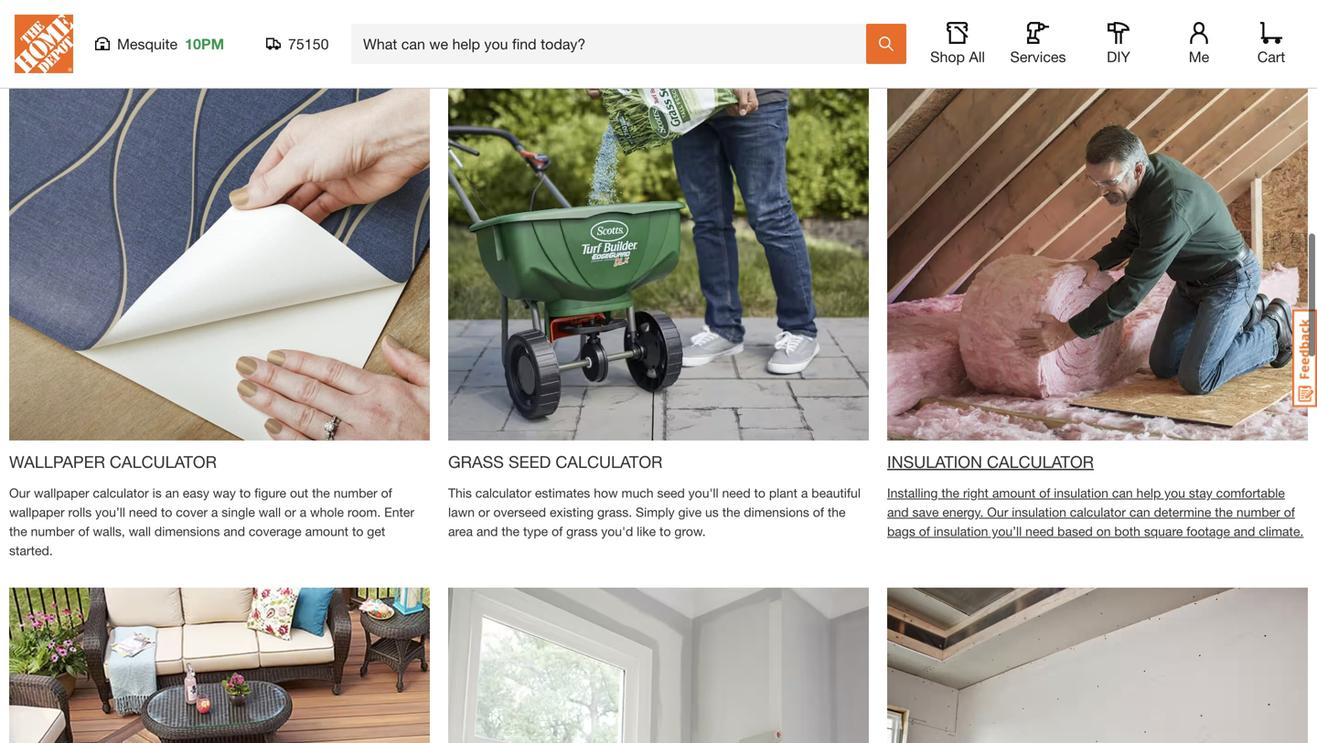 Task type: locate. For each thing, give the bounding box(es) containing it.
can down help
[[1130, 505, 1150, 520]]

0 vertical spatial number
[[334, 486, 378, 501]]

cart
[[1258, 48, 1285, 65]]

0 horizontal spatial you'll
[[95, 505, 125, 520]]

our down right
[[987, 505, 1008, 520]]

0 horizontal spatial a
[[211, 505, 218, 520]]

0 horizontal spatial dimensions
[[155, 524, 220, 539]]

2 or from the left
[[478, 505, 490, 520]]

insulation calculator
[[887, 452, 1094, 472]]

simply
[[636, 505, 675, 520]]

room.
[[348, 505, 381, 520]]

grass seed calculator image
[[448, 20, 869, 441]]

insulation
[[1054, 486, 1109, 501], [1012, 505, 1067, 520], [934, 524, 988, 539]]

1 horizontal spatial a
[[300, 505, 307, 520]]

wallpaper
[[34, 486, 89, 501], [9, 505, 65, 520]]

2 vertical spatial need
[[1026, 524, 1054, 539]]

a down out
[[300, 505, 307, 520]]

figure
[[254, 486, 286, 501]]

of right type
[[552, 524, 563, 539]]

0 horizontal spatial number
[[31, 524, 75, 539]]

seed
[[657, 486, 685, 501]]

1 horizontal spatial wall
[[259, 505, 281, 520]]

how
[[594, 486, 618, 501]]

0 vertical spatial wall
[[259, 505, 281, 520]]

calculator up on
[[1070, 505, 1126, 520]]

you'd
[[601, 524, 633, 539]]

the down overseed on the left of page
[[502, 524, 520, 539]]

need right you'll
[[722, 486, 751, 501]]

wallpaper up started.
[[9, 505, 65, 520]]

you
[[1165, 486, 1185, 501]]

number up started.
[[31, 524, 75, 539]]

wall right walls,
[[129, 524, 151, 539]]

a right plant
[[801, 486, 808, 501]]

calculator
[[93, 486, 149, 501], [475, 486, 531, 501], [1070, 505, 1126, 520]]

calculator inside this calculator estimates how much seed you'll need to plant a beautiful lawn or overseed existing grass. simply give us the dimensions of the area and the type of grass you'd like to grow.
[[475, 486, 531, 501]]

0 horizontal spatial amount
[[305, 524, 349, 539]]

much
[[622, 486, 654, 501]]

the up started.
[[9, 524, 27, 539]]

2 vertical spatial number
[[31, 524, 75, 539]]

calculator up is at left bottom
[[110, 452, 217, 472]]

you'll up walls,
[[95, 505, 125, 520]]

the
[[312, 486, 330, 501], [942, 486, 960, 501], [722, 505, 740, 520], [828, 505, 846, 520], [1215, 505, 1233, 520], [9, 524, 27, 539], [502, 524, 520, 539]]

0 horizontal spatial need
[[129, 505, 157, 520]]

1 vertical spatial need
[[129, 505, 157, 520]]

amount
[[992, 486, 1036, 501], [305, 524, 349, 539]]

grass seed calculator
[[448, 452, 663, 472]]

type
[[523, 524, 548, 539]]

dimensions
[[744, 505, 809, 520], [155, 524, 220, 539]]

and down single
[[224, 524, 245, 539]]

75150
[[288, 35, 329, 53]]

need inside installing the right amount of insulation can help you stay comfortable and save energy. our insulation calculator can determine the number of bags of insulation you'll need based on both square footage and climate.
[[1026, 524, 1054, 539]]

grass
[[448, 452, 504, 472]]

and right footage
[[1234, 524, 1255, 539]]

calculator down wallpaper calculator
[[93, 486, 149, 501]]

amount right right
[[992, 486, 1036, 501]]

is
[[152, 486, 162, 501]]

square
[[1144, 524, 1183, 539]]

our
[[9, 486, 30, 501], [987, 505, 1008, 520]]

out
[[290, 486, 308, 501]]

to down an
[[161, 505, 172, 520]]

0 horizontal spatial calculator
[[110, 452, 217, 472]]

diy button
[[1089, 22, 1148, 66]]

walls,
[[93, 524, 125, 539]]

1 horizontal spatial our
[[987, 505, 1008, 520]]

2 horizontal spatial need
[[1026, 524, 1054, 539]]

1 horizontal spatial calculator
[[475, 486, 531, 501]]

calculator up how
[[556, 452, 663, 472]]

you'll
[[95, 505, 125, 520], [992, 524, 1022, 539]]

or down out
[[284, 505, 296, 520]]

number inside installing the right amount of insulation can help you stay comfortable and save energy. our insulation calculator can determine the number of bags of insulation you'll need based on both square footage and climate.
[[1237, 505, 1281, 520]]

number up room.
[[334, 486, 378, 501]]

this calculator estimates how much seed you'll need to plant a beautiful lawn or overseed existing grass. simply give us the dimensions of the area and the type of grass you'd like to grow.
[[448, 486, 861, 539]]

grass
[[566, 524, 598, 539]]

1 vertical spatial dimensions
[[155, 524, 220, 539]]

installing
[[887, 486, 938, 501]]

climate.
[[1259, 524, 1304, 539]]

existing
[[550, 505, 594, 520]]

0 vertical spatial dimensions
[[744, 505, 809, 520]]

need left based
[[1026, 524, 1054, 539]]

seed
[[509, 452, 551, 472]]

2 horizontal spatial calculator
[[1070, 505, 1126, 520]]

1 horizontal spatial dimensions
[[744, 505, 809, 520]]

1 vertical spatial our
[[987, 505, 1008, 520]]

need inside our wallpaper calculator is an easy way to figure out the number of wallpaper rolls you'll need to cover a single wall or a whole room. enter the number of walls, wall dimensions and coverage amount to get started.
[[129, 505, 157, 520]]

1 or from the left
[[284, 505, 296, 520]]

wallpaper up rolls
[[34, 486, 89, 501]]

a down way
[[211, 505, 218, 520]]

dimensions inside this calculator estimates how much seed you'll need to plant a beautiful lawn or overseed existing grass. simply give us the dimensions of the area and the type of grass you'd like to grow.
[[744, 505, 809, 520]]

calculator
[[110, 452, 217, 472], [556, 452, 663, 472], [987, 452, 1094, 472]]

or right lawn
[[478, 505, 490, 520]]

our down the "wallpaper"
[[9, 486, 30, 501]]

enter
[[384, 505, 414, 520]]

0 horizontal spatial calculator
[[93, 486, 149, 501]]

1 horizontal spatial or
[[478, 505, 490, 520]]

0 horizontal spatial our
[[9, 486, 30, 501]]

dimensions down plant
[[744, 505, 809, 520]]

services button
[[1009, 22, 1068, 66]]

0 horizontal spatial or
[[284, 505, 296, 520]]

and
[[887, 505, 909, 520], [224, 524, 245, 539], [476, 524, 498, 539], [1234, 524, 1255, 539]]

to left plant
[[754, 486, 766, 501]]

and inside this calculator estimates how much seed you'll need to plant a beautiful lawn or overseed existing grass. simply give us the dimensions of the area and the type of grass you'd like to grow.
[[476, 524, 498, 539]]

2 horizontal spatial number
[[1237, 505, 1281, 520]]

or
[[284, 505, 296, 520], [478, 505, 490, 520]]

can
[[1112, 486, 1133, 501], [1130, 505, 1150, 520]]

calculator up right
[[987, 452, 1094, 472]]

1 vertical spatial amount
[[305, 524, 349, 539]]

our wallpaper calculator is an easy way to figure out the number of wallpaper rolls you'll need to cover a single wall or a whole room. enter the number of walls, wall dimensions and coverage amount to get started.
[[9, 486, 414, 558]]

0 vertical spatial our
[[9, 486, 30, 501]]

number down comfortable
[[1237, 505, 1281, 520]]

0 vertical spatial need
[[722, 486, 751, 501]]

shop
[[930, 48, 965, 65]]

1 vertical spatial you'll
[[992, 524, 1022, 539]]

2 horizontal spatial a
[[801, 486, 808, 501]]

and right 'area'
[[476, 524, 498, 539]]

dimensions down cover
[[155, 524, 220, 539]]

both
[[1115, 524, 1141, 539]]

can left help
[[1112, 486, 1133, 501]]

1 calculator from the left
[[110, 452, 217, 472]]

wallpaper calculator image
[[9, 20, 430, 441]]

of down rolls
[[78, 524, 89, 539]]

2 calculator from the left
[[556, 452, 663, 472]]

0 vertical spatial you'll
[[95, 505, 125, 520]]

insulation calculator image
[[887, 20, 1308, 441]]

way
[[213, 486, 236, 501]]

need
[[722, 486, 751, 501], [129, 505, 157, 520], [1026, 524, 1054, 539]]

easy
[[183, 486, 209, 501]]

a inside this calculator estimates how much seed you'll need to plant a beautiful lawn or overseed existing grass. simply give us the dimensions of the area and the type of grass you'd like to grow.
[[801, 486, 808, 501]]

the up footage
[[1215, 505, 1233, 520]]

mesquite
[[117, 35, 178, 53]]

1 horizontal spatial number
[[334, 486, 378, 501]]

1 horizontal spatial calculator
[[556, 452, 663, 472]]

need down is at left bottom
[[129, 505, 157, 520]]

a
[[801, 486, 808, 501], [211, 505, 218, 520], [300, 505, 307, 520]]

of up climate.
[[1284, 505, 1295, 520]]

you'll left based
[[992, 524, 1022, 539]]

1 horizontal spatial need
[[722, 486, 751, 501]]

to up single
[[239, 486, 251, 501]]

amount down whole
[[305, 524, 349, 539]]

cover
[[176, 505, 208, 520]]

2 horizontal spatial calculator
[[987, 452, 1094, 472]]

all
[[969, 48, 985, 65]]

3 calculator from the left
[[987, 452, 1094, 472]]

comfortable
[[1216, 486, 1285, 501]]

you'll
[[689, 486, 719, 501]]

0 horizontal spatial wall
[[129, 524, 151, 539]]

75150 button
[[266, 35, 329, 53]]

to left get
[[352, 524, 364, 539]]

calculator inside our wallpaper calculator is an easy way to figure out the number of wallpaper rolls you'll need to cover a single wall or a whole room. enter the number of walls, wall dimensions and coverage amount to get started.
[[93, 486, 149, 501]]

1 horizontal spatial you'll
[[992, 524, 1022, 539]]

wall down figure
[[259, 505, 281, 520]]

1 vertical spatial number
[[1237, 505, 1281, 520]]

1 horizontal spatial amount
[[992, 486, 1036, 501]]

0 vertical spatial wallpaper
[[34, 486, 89, 501]]

wall
[[259, 505, 281, 520], [129, 524, 151, 539]]

of
[[381, 486, 392, 501], [1039, 486, 1051, 501], [813, 505, 824, 520], [1284, 505, 1295, 520], [78, 524, 89, 539], [552, 524, 563, 539], [919, 524, 930, 539]]

you'll inside installing the right amount of insulation can help you stay comfortable and save energy. our insulation calculator can determine the number of bags of insulation you'll need based on both square footage and climate.
[[992, 524, 1022, 539]]

shop all
[[930, 48, 985, 65]]

single
[[222, 505, 255, 520]]

save
[[912, 505, 939, 520]]

insulation
[[887, 452, 982, 472]]

calculator up overseed on the left of page
[[475, 486, 531, 501]]

number
[[334, 486, 378, 501], [1237, 505, 1281, 520], [31, 524, 75, 539]]

to
[[239, 486, 251, 501], [754, 486, 766, 501], [161, 505, 172, 520], [352, 524, 364, 539], [660, 524, 671, 539]]

0 vertical spatial amount
[[992, 486, 1036, 501]]

or inside this calculator estimates how much seed you'll need to plant a beautiful lawn or overseed existing grass. simply give us the dimensions of the area and the type of grass you'd like to grow.
[[478, 505, 490, 520]]

give
[[678, 505, 702, 520]]



Task type: vqa. For each thing, say whether or not it's contained in the screenshot.
INSULATION CALCULATOR in the bottom right of the page
yes



Task type: describe. For each thing, give the bounding box(es) containing it.
the up energy.
[[942, 486, 960, 501]]

drywall calculator image
[[887, 588, 1308, 744]]

need inside this calculator estimates how much seed you'll need to plant a beautiful lawn or overseed existing grass. simply give us the dimensions of the area and the type of grass you'd like to grow.
[[722, 486, 751, 501]]

me button
[[1170, 22, 1229, 66]]

grass.
[[597, 505, 632, 520]]

the right "us"
[[722, 505, 740, 520]]

me
[[1189, 48, 1210, 65]]

1 vertical spatial insulation
[[1012, 505, 1067, 520]]

and inside our wallpaper calculator is an easy way to figure out the number of wallpaper rolls you'll need to cover a single wall or a whole room. enter the number of walls, wall dimensions and coverage amount to get started.
[[224, 524, 245, 539]]

services
[[1010, 48, 1066, 65]]

wallpaper calculator
[[9, 452, 217, 472]]

determine
[[1154, 505, 1211, 520]]

and up bags
[[887, 505, 909, 520]]

calculator inside installing the right amount of insulation can help you stay comfortable and save energy. our insulation calculator can determine the number of bags of insulation you'll need based on both square footage and climate.
[[1070, 505, 1126, 520]]

help
[[1137, 486, 1161, 501]]

wallpaper
[[9, 452, 105, 472]]

our inside our wallpaper calculator is an easy way to figure out the number of wallpaper rolls you'll need to cover a single wall or a whole room. enter the number of walls, wall dimensions and coverage amount to get started.
[[9, 486, 30, 501]]

1 vertical spatial can
[[1130, 505, 1150, 520]]

coverage
[[249, 524, 302, 539]]

on
[[1097, 524, 1111, 539]]

of down beautiful
[[813, 505, 824, 520]]

to right like
[[660, 524, 671, 539]]

get
[[367, 524, 385, 539]]

or inside our wallpaper calculator is an easy way to figure out the number of wallpaper rolls you'll need to cover a single wall or a whole room. enter the number of walls, wall dimensions and coverage amount to get started.
[[284, 505, 296, 520]]

What can we help you find today? search field
[[363, 25, 865, 63]]

feedback link image
[[1293, 309, 1317, 408]]

the down beautiful
[[828, 505, 846, 520]]

installing the right amount of insulation can help you stay comfortable and save energy. our insulation calculator can determine the number of bags of insulation you'll need based on both square footage and climate.
[[887, 486, 1304, 539]]

bags
[[887, 524, 916, 539]]

paint calculator image
[[448, 588, 869, 744]]

of down save
[[919, 524, 930, 539]]

whole
[[310, 505, 344, 520]]

area
[[448, 524, 473, 539]]

lawn
[[448, 505, 475, 520]]

0 vertical spatial can
[[1112, 486, 1133, 501]]

overseed
[[494, 505, 546, 520]]

started.
[[9, 543, 53, 558]]

you'll inside our wallpaper calculator is an easy way to figure out the number of wallpaper rolls you'll need to cover a single wall or a whole room. enter the number of walls, wall dimensions and coverage amount to get started.
[[95, 505, 125, 520]]

the home depot logo image
[[15, 15, 73, 73]]

stay
[[1189, 486, 1213, 501]]

our inside installing the right amount of insulation can help you stay comfortable and save energy. our insulation calculator can determine the number of bags of insulation you'll need based on both square footage and climate.
[[987, 505, 1008, 520]]

energy.
[[943, 505, 984, 520]]

1 vertical spatial wallpaper
[[9, 505, 65, 520]]

1 vertical spatial wall
[[129, 524, 151, 539]]

plant
[[769, 486, 798, 501]]

of up the enter
[[381, 486, 392, 501]]

diy
[[1107, 48, 1131, 65]]

rolls
[[68, 505, 92, 520]]

right
[[963, 486, 989, 501]]

mesquite 10pm
[[117, 35, 224, 53]]

of down insulation calculator
[[1039, 486, 1051, 501]]

based
[[1058, 524, 1093, 539]]

cart link
[[1251, 22, 1292, 66]]

0 vertical spatial insulation
[[1054, 486, 1109, 501]]

amount inside our wallpaper calculator is an easy way to figure out the number of wallpaper rolls you'll need to cover a single wall or a whole room. enter the number of walls, wall dimensions and coverage amount to get started.
[[305, 524, 349, 539]]

an
[[165, 486, 179, 501]]

estimates
[[535, 486, 590, 501]]

grow.
[[675, 524, 706, 539]]

like
[[637, 524, 656, 539]]

shop all button
[[928, 22, 987, 66]]

the up whole
[[312, 486, 330, 501]]

dimensions inside our wallpaper calculator is an easy way to figure out the number of wallpaper rolls you'll need to cover a single wall or a whole room. enter the number of walls, wall dimensions and coverage amount to get started.
[[155, 524, 220, 539]]

10pm
[[185, 35, 224, 53]]

calculator for insulation calculator
[[987, 452, 1094, 472]]

decking calculator image
[[9, 588, 430, 744]]

amount inside installing the right amount of insulation can help you stay comfortable and save energy. our insulation calculator can determine the number of bags of insulation you'll need based on both square footage and climate.
[[992, 486, 1036, 501]]

us
[[705, 505, 719, 520]]

beautiful
[[812, 486, 861, 501]]

2 vertical spatial insulation
[[934, 524, 988, 539]]

this
[[448, 486, 472, 501]]

footage
[[1187, 524, 1230, 539]]

calculator for wallpaper calculator
[[110, 452, 217, 472]]



